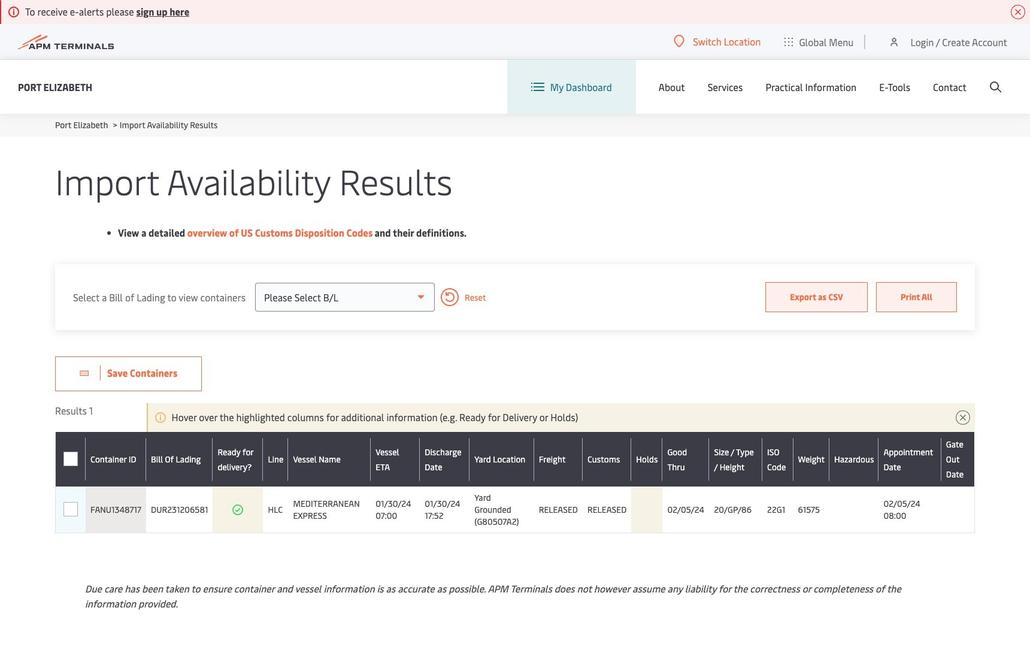 Task type: vqa. For each thing, say whether or not it's contained in the screenshot.
Reefer monitoring
no



Task type: locate. For each thing, give the bounding box(es) containing it.
None checkbox
[[63, 452, 78, 466]]

None checkbox
[[63, 452, 78, 467], [63, 502, 78, 517], [64, 503, 78, 517], [63, 452, 78, 467], [63, 502, 78, 517], [64, 503, 78, 517]]

ready image
[[232, 504, 244, 516]]



Task type: describe. For each thing, give the bounding box(es) containing it.
close alert image
[[1012, 5, 1026, 19]]



